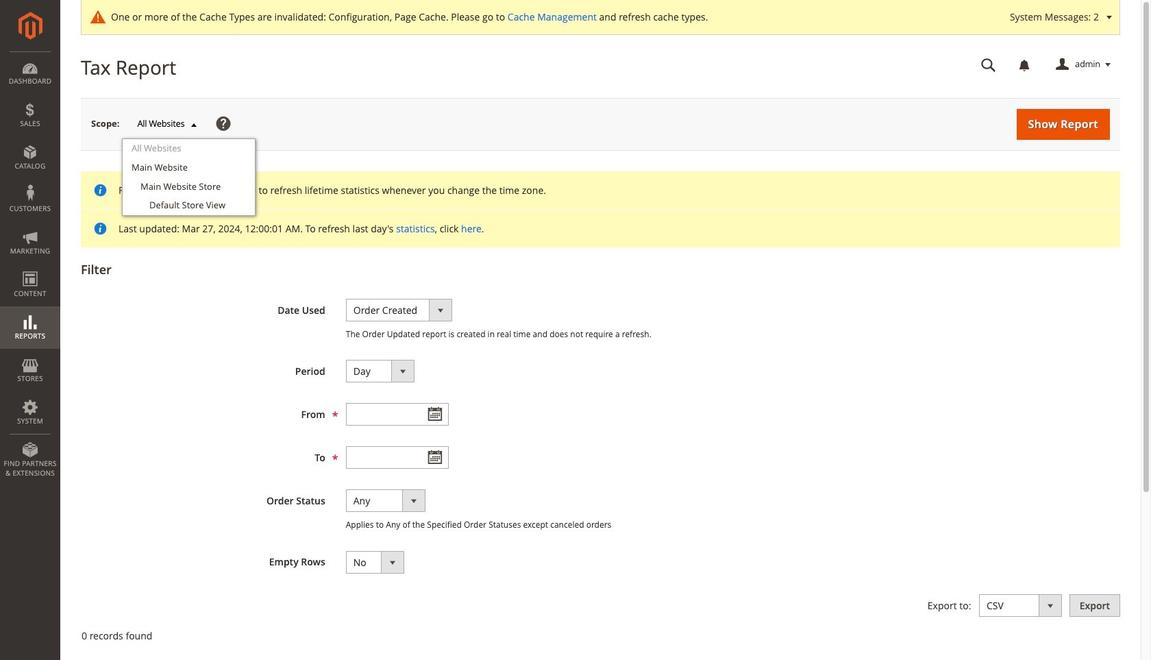 Task type: locate. For each thing, give the bounding box(es) containing it.
None text field
[[346, 403, 449, 426], [346, 446, 449, 469], [346, 403, 449, 426], [346, 446, 449, 469]]

menu bar
[[0, 51, 60, 485]]

None text field
[[972, 53, 1006, 77]]

magento admin panel image
[[18, 12, 42, 40]]



